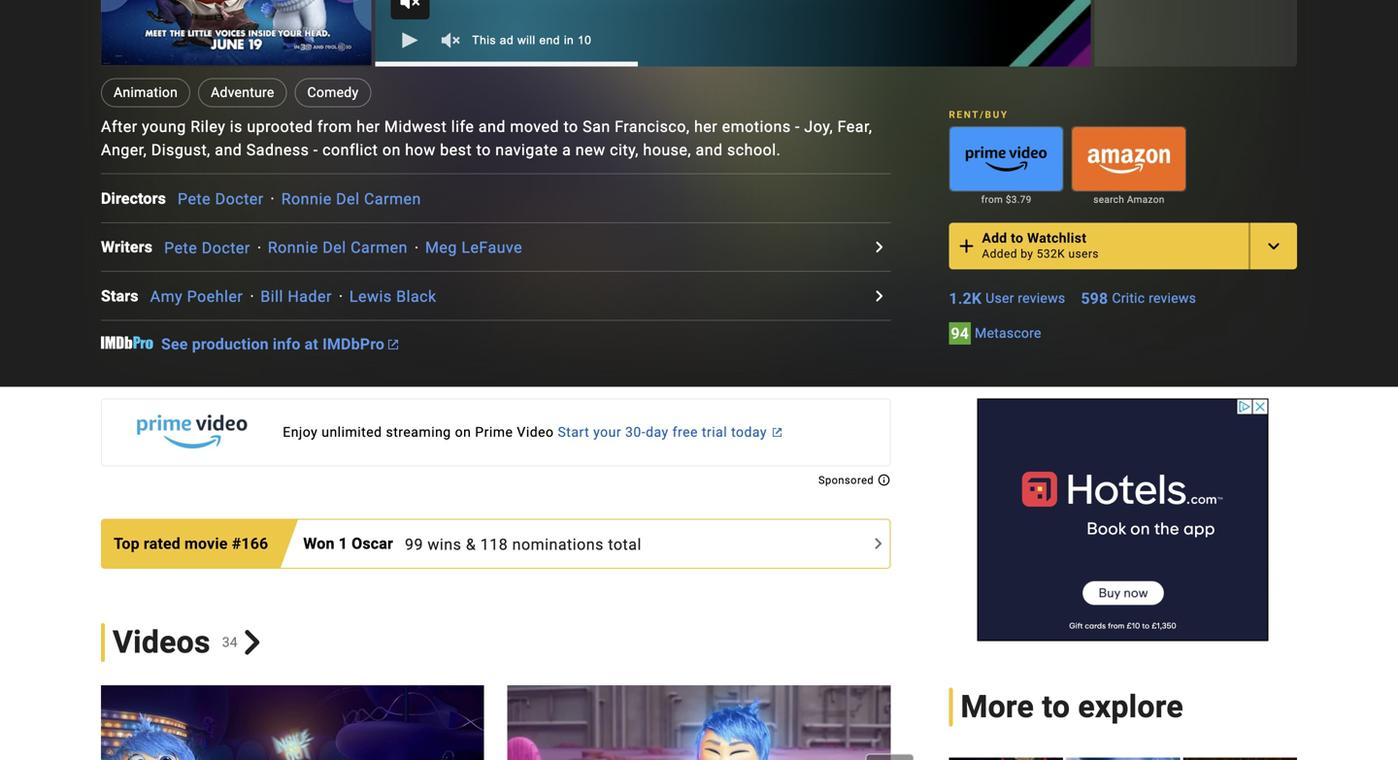 Task type: locate. For each thing, give the bounding box(es) containing it.
new
[[576, 141, 605, 159]]

animation button
[[101, 78, 190, 107]]

1 horizontal spatial from
[[981, 193, 1003, 205]]

imdbpro
[[322, 335, 385, 353]]

ronnie del carmen button
[[281, 190, 421, 208], [268, 239, 408, 257]]

reviews for 598
[[1149, 290, 1196, 306]]

pete docter down disgust,
[[178, 190, 264, 208]]

to up by
[[1011, 230, 1024, 246]]

1 horizontal spatial -
[[795, 118, 800, 136]]

start
[[558, 424, 589, 440]]

international trailer image
[[914, 685, 1297, 760]]

this ad will end in 10
[[472, 34, 592, 47]]

0 vertical spatial pete docter button
[[178, 190, 264, 208]]

conflict
[[322, 141, 378, 159]]

advertisement region
[[977, 399, 1269, 641]]

reviews for 1.2k
[[1018, 290, 1065, 306]]

-
[[795, 118, 800, 136], [313, 141, 318, 159]]

0 horizontal spatial from
[[317, 118, 352, 136]]

pete docter button for the topmost ronnie del carmen button
[[178, 190, 264, 208]]

1 vertical spatial from
[[981, 193, 1003, 205]]

from $3.79 link
[[949, 192, 1064, 207]]

1 vertical spatial del
[[323, 239, 346, 257]]

metascore
[[975, 325, 1041, 341]]

#166
[[232, 535, 268, 553]]

critic
[[1112, 290, 1145, 306]]

docter up poehler
[[202, 239, 250, 257]]

pete for pete docter button associated with the topmost ronnie del carmen button
[[178, 190, 211, 208]]

unmute button group
[[429, 19, 472, 62]]

from left $3.79
[[981, 193, 1003, 205]]

movie
[[185, 535, 228, 553]]

her left emotions
[[694, 118, 718, 136]]

won
[[303, 535, 335, 553]]

0 vertical spatial del
[[336, 190, 360, 208]]

see production info at imdbpro
[[161, 335, 385, 353]]

amy poehler button
[[150, 287, 243, 306]]

her up conflict
[[357, 118, 380, 136]]

docter down sadness
[[215, 190, 264, 208]]

your
[[593, 424, 621, 440]]

0 vertical spatial ronnie del carmen button
[[281, 190, 421, 208]]

1 vertical spatial ronnie
[[268, 239, 318, 257]]

stars
[[101, 287, 138, 305]]

won 1 oscar
[[303, 535, 393, 553]]

lewis black, bill hader, amy poehler, phyllis smith, and mindy kaling in inside out (2015) image
[[101, 0, 371, 65]]

add to watchlist added by 532k users
[[982, 230, 1099, 260]]

house,
[[643, 141, 691, 159]]

and right the 'life'
[[478, 118, 506, 136]]

del up hader
[[323, 239, 346, 257]]

ronnie up bill hader button
[[268, 239, 318, 257]]

0 horizontal spatial -
[[313, 141, 318, 159]]

how
[[405, 141, 436, 159]]

is
[[230, 118, 243, 136]]

this ad will end in 10 group
[[375, 0, 1091, 67]]

ronnie del carmen down conflict
[[281, 190, 421, 208]]

ronnie del carmen up hader
[[268, 239, 408, 257]]

0 vertical spatial -
[[795, 118, 800, 136]]

reviews
[[1018, 290, 1065, 306], [1149, 290, 1196, 306]]

1 vertical spatial pete
[[164, 239, 197, 257]]

explore
[[1078, 689, 1183, 725]]

0 vertical spatial docter
[[215, 190, 264, 208]]

1
[[339, 535, 348, 553]]

1 horizontal spatial reviews
[[1149, 290, 1196, 306]]

1 vertical spatial ronnie del carmen
[[268, 239, 408, 257]]

docter
[[215, 190, 264, 208], [202, 239, 250, 257]]

ronnie down sadness
[[281, 190, 332, 208]]

2 reviews from the left
[[1149, 290, 1196, 306]]

see full cast and crew element
[[101, 187, 178, 210]]

school.
[[727, 141, 781, 159]]

lewis
[[349, 287, 392, 306]]

hader
[[288, 287, 332, 306]]

bill hader
[[260, 287, 332, 306]]

to up a
[[564, 118, 578, 136]]

0 vertical spatial ronnie
[[281, 190, 332, 208]]

30-
[[625, 424, 646, 440]]

ronnie del carmen
[[281, 190, 421, 208], [268, 239, 408, 257]]

this ad will end in 10 status
[[472, 34, 592, 47]]

watch in theaters: june 19 element
[[375, 0, 1091, 67]]

118
[[480, 535, 508, 554]]

add title to another list image
[[1262, 234, 1285, 258]]

0 vertical spatial pete
[[178, 190, 211, 208]]

reviews right user
[[1018, 290, 1065, 306]]

0 vertical spatial from
[[317, 118, 352, 136]]

bill hader button
[[260, 287, 332, 306]]

1 horizontal spatial her
[[694, 118, 718, 136]]

see more awards and nominations image
[[866, 532, 890, 555]]

1 horizontal spatial and
[[478, 118, 506, 136]]

video player application
[[375, 0, 1091, 67]]

oscar
[[352, 535, 393, 553]]

start your 30-day free trial today link
[[101, 399, 891, 467]]

pete down disgust,
[[178, 190, 211, 208]]

to right best
[[476, 141, 491, 159]]

users
[[1068, 247, 1099, 260]]

ronnie del carmen button up hader
[[268, 239, 408, 257]]

docter for bottommost ronnie del carmen button
[[202, 239, 250, 257]]

and right house, at the top left of page
[[696, 141, 723, 159]]

writers
[[101, 238, 153, 256]]

1 vertical spatial carmen
[[351, 239, 408, 257]]

rated
[[144, 535, 181, 553]]

reviews right critic
[[1149, 290, 1196, 306]]

pete docter button down disgust,
[[178, 190, 264, 208]]

0 horizontal spatial her
[[357, 118, 380, 136]]

group
[[101, 0, 371, 67], [949, 126, 1064, 192], [1072, 126, 1186, 192], [101, 685, 484, 760], [507, 685, 891, 760], [914, 685, 1297, 760], [949, 758, 1297, 760]]

&
[[466, 535, 476, 554]]

1 vertical spatial docter
[[202, 239, 250, 257]]

reviews inside 598 critic reviews
[[1149, 290, 1196, 306]]

1 reviews from the left
[[1018, 290, 1065, 306]]

search on amazon image
[[1073, 127, 1186, 191]]

from up conflict
[[317, 118, 352, 136]]

more to explore
[[961, 689, 1183, 725]]

see full cast and crew image
[[867, 236, 891, 259]]

1 vertical spatial -
[[313, 141, 318, 159]]

pete docter
[[178, 190, 264, 208], [164, 239, 250, 257]]

pete docter button up poehler
[[164, 239, 250, 257]]

ronnie for bottommost ronnie del carmen button
[[268, 239, 318, 257]]

0 horizontal spatial reviews
[[1018, 290, 1065, 306]]

to
[[564, 118, 578, 136], [476, 141, 491, 159], [1011, 230, 1024, 246], [1042, 689, 1070, 725]]

0 horizontal spatial and
[[215, 141, 242, 159]]

2 horizontal spatial and
[[696, 141, 723, 159]]

pete docter up poehler
[[164, 239, 250, 257]]

carmen
[[364, 190, 421, 208], [351, 239, 408, 257]]

- left joy,
[[795, 118, 800, 136]]

writers button
[[101, 236, 164, 259]]

carmen down on
[[364, 190, 421, 208]]

search
[[1093, 193, 1124, 205]]

city,
[[610, 141, 639, 159]]

meg lefauve
[[425, 239, 522, 257]]

pete up amy
[[164, 239, 197, 257]]

riley
[[191, 118, 226, 136]]

volume off image
[[398, 0, 422, 14]]

search amazon link
[[1072, 192, 1186, 207]]

from
[[317, 118, 352, 136], [981, 193, 1003, 205]]

from $3.79
[[981, 193, 1032, 205]]

598
[[1081, 289, 1108, 308]]

reviews inside 1.2k user reviews
[[1018, 290, 1065, 306]]

ronnie del carmen for the topmost ronnie del carmen button
[[281, 190, 421, 208]]

34
[[222, 634, 238, 650]]

and
[[478, 118, 506, 136], [215, 141, 242, 159], [696, 141, 723, 159]]

trailer #2 image
[[507, 685, 891, 760]]

ronnie for the topmost ronnie del carmen button
[[281, 190, 332, 208]]

1 her from the left
[[357, 118, 380, 136]]

ronnie del carmen button down conflict
[[281, 190, 421, 208]]

ronnie del carmen for bottommost ronnie del carmen button
[[268, 239, 408, 257]]

add image
[[955, 234, 978, 258]]

midwest
[[384, 118, 447, 136]]

docter for the topmost ronnie del carmen button
[[215, 190, 264, 208]]

top rated movie #166
[[114, 535, 268, 553]]

1 vertical spatial ronnie del carmen button
[[268, 239, 408, 257]]

del
[[336, 190, 360, 208], [323, 239, 346, 257]]

end
[[539, 34, 560, 47]]

0 vertical spatial carmen
[[364, 190, 421, 208]]

1 vertical spatial pete docter button
[[164, 239, 250, 257]]

and down is
[[215, 141, 242, 159]]

del down conflict
[[336, 190, 360, 208]]

0 vertical spatial ronnie del carmen
[[281, 190, 421, 208]]

pete docter button for bottommost ronnie del carmen button
[[164, 239, 250, 257]]

carmen up lewis
[[351, 239, 408, 257]]

- left conflict
[[313, 141, 318, 159]]



Task type: describe. For each thing, give the bounding box(es) containing it.
on
[[382, 141, 401, 159]]

production art image
[[949, 758, 1297, 760]]

a
[[562, 141, 571, 159]]

carmen for the topmost ronnie del carmen button
[[364, 190, 421, 208]]

will
[[517, 34, 536, 47]]

life
[[451, 118, 474, 136]]

sadness
[[246, 141, 309, 159]]

directors
[[101, 189, 166, 208]]

poehler
[[187, 287, 243, 306]]

launch inline image
[[388, 340, 398, 350]]

emotions
[[722, 118, 791, 136]]

lefauve
[[461, 239, 522, 257]]

10
[[578, 34, 592, 47]]

stars button
[[101, 284, 150, 308]]

2 her from the left
[[694, 118, 718, 136]]

from inside after young riley is uprooted from her midwest life and moved to san francisco, her emotions - joy, fear, anger, disgust, and sadness - conflict on how best to navigate a new city, house, and school.
[[317, 118, 352, 136]]

fear,
[[837, 118, 872, 136]]

0 vertical spatial pete docter
[[178, 190, 264, 208]]

lewis black
[[349, 287, 437, 306]]

moved
[[510, 118, 559, 136]]

see production info at imdbpro button
[[161, 334, 398, 354]]

1 vertical spatial pete docter
[[164, 239, 250, 257]]

nominations
[[512, 535, 604, 554]]

94
[[951, 324, 969, 343]]

add
[[982, 230, 1007, 246]]

adventure
[[211, 85, 274, 101]]

anger,
[[101, 141, 147, 159]]

added
[[982, 247, 1017, 260]]

francisco,
[[615, 118, 690, 136]]

young
[[142, 118, 186, 136]]

search amazon group
[[1072, 126, 1186, 207]]

in
[[564, 34, 574, 47]]

598 critic reviews
[[1081, 289, 1196, 308]]

inside out is in theaters on june 19! image
[[375, 0, 1091, 67]]

trial
[[702, 424, 727, 440]]

production
[[192, 335, 269, 353]]

chevron right inline image
[[240, 630, 265, 655]]

at
[[305, 335, 318, 353]]

ad
[[500, 34, 514, 47]]

search amazon
[[1093, 193, 1165, 205]]

top
[[114, 535, 140, 553]]

day
[[646, 424, 669, 440]]

disgust,
[[151, 141, 211, 159]]

1.2k
[[949, 289, 982, 308]]

after young riley is uprooted from her midwest life and moved to san francisco, her emotions - joy, fear, anger, disgust, and sadness - conflict on how best to navigate a new city, house, and school.
[[101, 118, 872, 159]]

comedy
[[307, 85, 359, 101]]

bill
[[260, 287, 283, 306]]

comedy button
[[295, 78, 371, 107]]

amy
[[150, 287, 183, 306]]

videos
[[113, 624, 210, 660]]

sponsored
[[818, 474, 877, 486]]

total
[[608, 535, 642, 554]]

user
[[986, 290, 1014, 306]]

1.2k user reviews
[[949, 289, 1065, 308]]

san
[[583, 118, 610, 136]]

top rated movie #166 button
[[102, 522, 276, 565]]

animation
[[114, 85, 178, 101]]

uprooted
[[247, 118, 313, 136]]

meg
[[425, 239, 457, 257]]

532k
[[1037, 247, 1065, 260]]

99 wins & 118 nominations total
[[405, 535, 642, 554]]

wins
[[428, 535, 462, 554]]

more
[[961, 689, 1034, 725]]

pete for bottommost ronnie del carmen button pete docter button
[[164, 239, 197, 257]]

rent/buy
[[949, 109, 1008, 120]]

by
[[1021, 247, 1033, 260]]

to inside add to watchlist added by 532k users
[[1011, 230, 1024, 246]]

99
[[405, 535, 423, 554]]

watchlist
[[1027, 230, 1087, 246]]

amazon
[[1127, 193, 1165, 205]]

amy poehler
[[150, 287, 243, 306]]

best
[[440, 141, 472, 159]]

del for the topmost ronnie del carmen button
[[336, 190, 360, 208]]

after
[[101, 118, 137, 136]]

start your 30-day free trial today
[[558, 424, 767, 440]]

this
[[472, 34, 496, 47]]

in theaters: june 19 image
[[101, 685, 484, 760]]

watch on prime video image
[[950, 127, 1063, 191]]

see full cast and crew image
[[867, 284, 891, 308]]

from $3.79 group
[[949, 126, 1064, 207]]

won 1 oscar button
[[303, 532, 405, 555]]

black
[[396, 287, 437, 306]]

carmen for bottommost ronnie del carmen button
[[351, 239, 408, 257]]

see
[[161, 335, 188, 353]]

today
[[731, 424, 767, 440]]

to right more
[[1042, 689, 1070, 725]]

del for bottommost ronnie del carmen button
[[323, 239, 346, 257]]

joy,
[[804, 118, 833, 136]]

from inside group
[[981, 193, 1003, 205]]



Task type: vqa. For each thing, say whether or not it's contained in the screenshot.
Add title to another list image
yes



